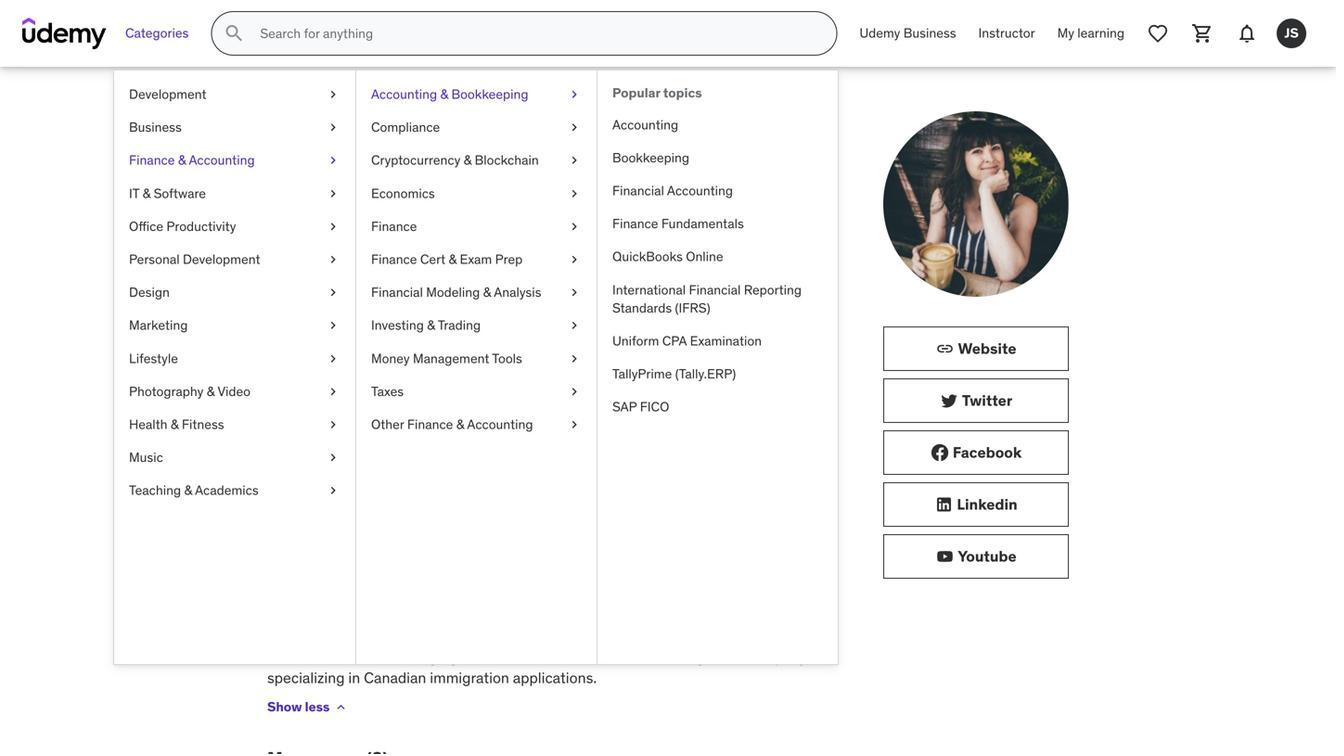 Task type: locate. For each thing, give the bounding box(es) containing it.
members
[[546, 397, 609, 416]]

canadian down cryptocurrency
[[344, 176, 410, 195]]

& for accounting
[[178, 152, 186, 169]]

a down gone
[[559, 599, 566, 618]]

xsmall image left sap
[[567, 383, 582, 401]]

design
[[129, 284, 170, 301]]

regulated inside deanne is a regulated canadian immigration consultant and a member in good standing with the immigration consultants of canada regulatory council (iccrc). deanne is currently the only active iccrc members physically located in south africa.
[[352, 355, 420, 374]]

1 vertical spatial instructor
[[267, 110, 351, 127]]

0 horizontal spatial africa.
[[267, 418, 309, 437]]

1 horizontal spatial bookkeeping
[[612, 149, 690, 166]]

the
[[360, 376, 382, 395], [554, 446, 575, 465], [549, 467, 571, 486], [745, 487, 769, 506], [627, 578, 648, 597], [649, 620, 671, 639], [367, 648, 389, 667]]

0 vertical spatial bookkeeping
[[451, 86, 529, 103]]

& left trading
[[427, 317, 435, 334]]

1 services from the left
[[316, 467, 373, 486]]

1 horizontal spatial border
[[628, 467, 674, 486]]

regulated up total students
[[267, 176, 340, 195]]

xsmall image
[[326, 85, 341, 104], [567, 85, 582, 104], [326, 118, 341, 137], [567, 118, 582, 137], [326, 151, 341, 170], [567, 151, 582, 170], [326, 184, 341, 203], [567, 184, 582, 203], [326, 218, 341, 236], [326, 251, 341, 269], [567, 251, 582, 269], [567, 284, 582, 302], [567, 350, 582, 368], [567, 416, 582, 434], [326, 449, 341, 467], [326, 482, 341, 500], [333, 700, 348, 715]]

instructor up finance & accounting link
[[267, 110, 351, 127]]

xsmall image inside it & software link
[[326, 184, 341, 203]]

& down active
[[456, 416, 464, 433]]

iccrc
[[498, 397, 543, 416]]

1 horizontal spatial with
[[711, 487, 742, 506]]

financial up (ifrs)
[[689, 281, 741, 298]]

0 vertical spatial for
[[527, 467, 545, 486]]

instructor left my
[[979, 25, 1035, 41]]

consultant down blockchain
[[504, 176, 582, 195]]

small image inside linkedin link
[[935, 496, 953, 514]]

cryptocurrency & blockchain
[[371, 152, 539, 169]]

reporting
[[744, 281, 802, 298]]

physically
[[612, 397, 677, 416]]

1 vertical spatial and
[[367, 557, 392, 576]]

services
[[316, 467, 373, 486], [677, 467, 734, 486]]

of inside deanne is a regulated canadian immigration consultant and a member in good standing with the immigration consultants of canada regulatory council (iccrc). deanne is currently the only active iccrc members physically located in south africa.
[[552, 376, 565, 395]]

0 horizontal spatial for
[[318, 487, 336, 506]]

0 vertical spatial experience
[[462, 446, 535, 465]]

0 vertical spatial canada
[[569, 376, 619, 395]]

years up officer,
[[406, 446, 442, 465]]

having
[[427, 467, 471, 486]]

deanne has over ten years of experience in the immigration field. she is a former border services officer, having worked for the canada border services agency (cbsa) for over five years
[[267, 446, 797, 506]]

experience up worked
[[462, 446, 535, 465]]

south down (iccrc).
[[749, 397, 788, 416]]

xsmall image inside show less 'button'
[[333, 700, 348, 715]]

0 horizontal spatial experience
[[462, 446, 535, 465]]

0 horizontal spatial and
[[316, 599, 341, 618]]

1 vertical spatial africa.
[[406, 578, 449, 597]]

canada inside originally born and raised in british columbia canada, deanne is now living in johannesburg south africa. deanne has gone through the immigration process herself and is able to relate to her clients on a personal level. although based in south africa, deanne offers her services to clients around the world. deanne is also the managing director of canada abroad, an immigration company specializing in canadian immigration applications.
[[535, 648, 585, 667]]

experience inside deanne has over ten years of experience in the immigration field. she is a former border services officer, having worked for the canada border services agency (cbsa) for over five years
[[462, 446, 535, 465]]

the only
[[399, 397, 451, 416]]

0 vertical spatial immigration
[[413, 176, 500, 195]]

a down uniform cpa examination
[[677, 355, 685, 374]]

1 vertical spatial experience
[[630, 487, 707, 506]]

canada up members
[[569, 376, 619, 395]]

in up the that
[[538, 446, 550, 465]]

finance up it & software
[[129, 152, 175, 169]]

is left now
[[682, 557, 692, 576]]

accounting
[[371, 86, 437, 103], [612, 116, 678, 133], [189, 152, 255, 169], [667, 182, 733, 199], [467, 416, 533, 433]]

applications).
[[501, 529, 597, 548]]

& right health
[[171, 416, 179, 433]]

is left able
[[345, 599, 355, 618]]

1 horizontal spatial experience
[[630, 487, 707, 506]]

small image for twitter
[[940, 392, 959, 410]]

xsmall image inside development link
[[326, 85, 341, 104]]

2 horizontal spatial of
[[552, 376, 565, 395]]

to right able
[[391, 599, 404, 618]]

instructor inside instructor deanne acres-lans regulated canadian immigration consultant (rcic)
[[267, 110, 351, 127]]

0 vertical spatial and
[[649, 355, 674, 374]]

xsmall image up me
[[326, 284, 341, 302]]

xsmall image
[[567, 218, 582, 236], [326, 284, 341, 302], [326, 317, 341, 335], [567, 317, 582, 335], [326, 350, 341, 368], [326, 383, 341, 401], [567, 383, 582, 401], [326, 416, 341, 434]]

other finance & accounting
[[371, 416, 533, 433]]

0 vertical spatial over
[[349, 446, 378, 465]]

small image
[[936, 340, 954, 358], [940, 392, 959, 410], [935, 496, 953, 514], [936, 548, 954, 566]]

1 vertical spatial business
[[129, 119, 182, 136]]

regulated inside instructor deanne acres-lans regulated canadian immigration consultant (rcic)
[[267, 176, 340, 195]]

immigration up the only
[[385, 376, 465, 395]]

1 horizontal spatial has
[[507, 578, 531, 597]]

money management tools link
[[356, 342, 597, 375]]

abroad,
[[589, 648, 640, 667]]

& for video
[[207, 383, 215, 400]]

lifestyle
[[129, 350, 178, 367]]

0 horizontal spatial has
[[322, 446, 346, 465]]

xsmall image for health & fitness
[[326, 416, 341, 434]]

deanne inside deanne has over ten years of experience in the immigration field. she is a former border services officer, having worked for the canada border services agency (cbsa) for over five years
[[267, 446, 319, 465]]

in down council
[[733, 397, 745, 416]]

member
[[689, 355, 744, 374]]

canada up applications.
[[535, 648, 585, 667]]

0 vertical spatial on
[[452, 529, 469, 548]]

of inside deanne has over ten years of experience in the immigration field. she is a former border services officer, having worked for the canada border services agency (cbsa) for over five years
[[445, 446, 458, 465]]

financial modeling & analysis
[[371, 284, 541, 301]]

bookkeeping up financial accounting
[[612, 149, 690, 166]]

& for software
[[143, 185, 151, 202]]

xsmall image inside finance & accounting link
[[326, 151, 341, 170]]

health & fitness link
[[114, 408, 355, 441]]

2 horizontal spatial and
[[649, 355, 674, 374]]

popular topics
[[612, 84, 702, 101]]

financial down the 221
[[371, 284, 423, 301]]

0 vertical spatial of
[[552, 376, 565, 395]]

small image inside youtube link
[[936, 548, 954, 566]]

1 horizontal spatial of
[[518, 648, 531, 667]]

level.
[[631, 599, 665, 618]]

for up not
[[318, 487, 336, 506]]

twitter link
[[883, 379, 1069, 423]]

cbsa
[[772, 487, 812, 506]]

1 horizontal spatial africa.
[[406, 578, 449, 597]]

2 vertical spatial canada
[[535, 648, 585, 667]]

0 vertical spatial development
[[129, 86, 207, 103]]

categories
[[125, 25, 189, 41]]

finance down reviews
[[371, 251, 417, 268]]

& for trading
[[427, 317, 435, 334]]

0 horizontal spatial financial
[[371, 284, 423, 301]]

0 horizontal spatial on
[[452, 529, 469, 548]]

1 vertical spatial consultant
[[573, 355, 645, 374]]

any down privileges/priority
[[473, 529, 498, 548]]

living
[[727, 557, 762, 576]]

0 horizontal spatial regulated
[[267, 176, 340, 195]]

&
[[440, 86, 448, 103], [178, 152, 186, 169], [464, 152, 472, 169], [143, 185, 151, 202], [449, 251, 457, 268], [483, 284, 491, 301], [427, 317, 435, 334], [207, 383, 215, 400], [171, 416, 179, 433], [456, 416, 464, 433], [184, 482, 192, 499]]

0 vertical spatial africa.
[[267, 418, 309, 437]]

sap
[[612, 399, 637, 415]]

xsmall image inside economics link
[[567, 184, 582, 203]]

also
[[337, 648, 364, 667]]

office productivity link
[[114, 210, 355, 243]]

0 vertical spatial south
[[749, 397, 788, 416]]

xsmall image inside the finance link
[[567, 218, 582, 236]]

2 horizontal spatial financial
[[689, 281, 741, 298]]

company
[[747, 648, 807, 667]]

xsmall image inside "design" link
[[326, 284, 341, 302]]

has inside originally born and raised in british columbia canada, deanne is now living in johannesburg south africa. deanne has gone through the immigration process herself and is able to relate to her clients on a personal level. although based in south africa, deanne offers her services to clients around the world. deanne is also the managing director of canada abroad, an immigration company specializing in canadian immigration applications.
[[507, 578, 531, 597]]

immigration down director
[[430, 669, 509, 688]]

with inside deanne is a regulated canadian immigration consultant and a member in good standing with the immigration consultants of canada regulatory council (iccrc). deanne is currently the only active iccrc members physically located in south africa.
[[329, 376, 357, 395]]

1 vertical spatial with
[[711, 487, 742, 506]]

canadian inside instructor deanne acres-lans regulated canadian immigration consultant (rcic)
[[344, 176, 410, 195]]

canada,
[[569, 557, 623, 576]]

africa. down the standing
[[267, 418, 309, 437]]

fundamentals
[[662, 215, 744, 232]]

immigration
[[579, 446, 659, 465], [652, 578, 731, 597], [664, 648, 743, 667], [430, 669, 509, 688]]

has down columbia
[[507, 578, 531, 597]]

development down the categories dropdown button
[[129, 86, 207, 103]]

her left dealings
[[676, 508, 699, 527]]

(please note that deanne's experience with the cbsa does not afford her any privileges/priority or influences in her dealings with any government agencies on any applications).
[[267, 487, 812, 548]]

1 horizontal spatial financial
[[612, 182, 664, 199]]

xsmall image inside office productivity link
[[326, 218, 341, 236]]

academics
[[195, 482, 259, 499]]

good
[[763, 355, 797, 374]]

business up 'finance & accounting'
[[129, 119, 182, 136]]

xsmall image inside personal development link
[[326, 251, 341, 269]]

xsmall image inside lifestyle link
[[326, 350, 341, 368]]

1 horizontal spatial for
[[527, 467, 545, 486]]

africa. up relate
[[406, 578, 449, 597]]

xsmall image inside financial modeling & analysis link
[[567, 284, 582, 302]]

0 vertical spatial with
[[329, 376, 357, 395]]

0 vertical spatial clients
[[491, 599, 535, 618]]

of inside originally born and raised in british columbia canada, deanne is now living in johannesburg south africa. deanne has gone through the immigration process herself and is able to relate to her clients on a personal level. although based in south africa, deanne offers her services to clients around the world. deanne is also the managing director of canada abroad, an immigration company specializing in canadian immigration applications.
[[518, 648, 531, 667]]

0 horizontal spatial bookkeeping
[[451, 86, 529, 103]]

with down the cbsa
[[766, 508, 798, 527]]

development link
[[114, 78, 355, 111]]

and inside deanne is a regulated canadian immigration consultant and a member in good standing with the immigration consultants of canada regulatory council (iccrc). deanne is currently the only active iccrc members physically located in south africa.
[[649, 355, 674, 374]]

finance link
[[356, 210, 597, 243]]

xsmall image for financial modeling & analysis
[[567, 284, 582, 302]]

does
[[267, 508, 302, 527]]

xsmall image inside 'compliance' link
[[567, 118, 582, 137]]

consultant inside deanne is a regulated canadian immigration consultant and a member in good standing with the immigration consultants of canada regulatory council (iccrc). deanne is currently the only active iccrc members physically located in south africa.
[[573, 355, 645, 374]]

wishlist image
[[1147, 22, 1169, 45]]

border up (cbsa)
[[267, 467, 313, 486]]

on
[[452, 529, 469, 548], [538, 599, 555, 618]]

with up currently at the bottom of page
[[329, 376, 357, 395]]

1 horizontal spatial on
[[538, 599, 555, 618]]

my learning
[[1058, 25, 1125, 41]]

xsmall image inside investing & trading link
[[567, 317, 582, 335]]

business right udemy
[[904, 25, 956, 41]]

small image inside twitter link
[[940, 392, 959, 410]]

0 vertical spatial instructor
[[979, 25, 1035, 41]]

years
[[406, 446, 442, 465], [399, 487, 434, 506]]

small image inside website 'link'
[[936, 340, 954, 358]]

finance for finance fundamentals
[[612, 215, 658, 232]]

finance inside accounting & bookkeeping element
[[612, 215, 658, 232]]

small image for website
[[936, 340, 954, 358]]

xsmall image inside health & fitness link
[[326, 416, 341, 434]]

1 horizontal spatial instructor
[[979, 25, 1035, 41]]

marketing
[[129, 317, 188, 334]]

canadian up taxes "link"
[[423, 355, 486, 374]]

Search for anything text field
[[256, 18, 814, 49]]

0 horizontal spatial clients
[[491, 599, 535, 618]]

& up 'compliance' link
[[440, 86, 448, 103]]

1 vertical spatial immigration
[[489, 355, 569, 374]]

1 vertical spatial regulated
[[352, 355, 420, 374]]

over left the 'ten'
[[349, 446, 378, 465]]

regulated up taxes
[[352, 355, 420, 374]]

consultant
[[504, 176, 582, 195], [573, 355, 645, 374]]

over up afford
[[340, 487, 368, 506]]

financial for financial modeling & analysis
[[371, 284, 423, 301]]

xsmall image inside taxes "link"
[[567, 383, 582, 401]]

1 horizontal spatial services
[[677, 467, 734, 486]]

0 horizontal spatial border
[[267, 467, 313, 486]]

canada inside deanne is a regulated canadian immigration consultant and a member in good standing with the immigration consultants of canada regulatory council (iccrc). deanne is currently the only active iccrc members physically located in south africa.
[[569, 376, 619, 395]]

personal development
[[129, 251, 260, 268]]

2 horizontal spatial south
[[749, 397, 788, 416]]

lifestyle link
[[114, 342, 355, 375]]

the inside deanne is a regulated canadian immigration consultant and a member in good standing with the immigration consultants of canada regulatory council (iccrc). deanne is currently the only active iccrc members physically located in south africa.
[[360, 376, 382, 395]]

now
[[696, 557, 723, 576]]

instructor for instructor deanne acres-lans regulated canadian immigration consultant (rcic)
[[267, 110, 351, 127]]

1 vertical spatial clients
[[552, 620, 596, 639]]

years down officer,
[[399, 487, 434, 506]]

2 horizontal spatial with
[[766, 508, 798, 527]]

1 vertical spatial canadian
[[423, 355, 486, 374]]

1 vertical spatial canada
[[574, 467, 625, 486]]

deanne's
[[561, 487, 626, 506]]

xsmall image inside music link
[[326, 449, 341, 467]]

small image
[[931, 444, 949, 462]]

0 vertical spatial consultant
[[504, 176, 582, 195]]

2 vertical spatial canadian
[[364, 669, 426, 688]]

immigration up consultants
[[489, 355, 569, 374]]

is inside deanne has over ten years of experience in the immigration field. she is a former border services officer, having worked for the canada border services agency (cbsa) for over five years
[[727, 446, 738, 465]]

facebook link
[[883, 431, 1069, 475]]

prep
[[495, 251, 523, 268]]

& left video
[[207, 383, 215, 400]]

1 vertical spatial of
[[445, 446, 458, 465]]

border down the field.
[[628, 467, 674, 486]]

standing
[[267, 376, 325, 395]]

small image left youtube
[[936, 548, 954, 566]]

south down herself at the bottom left of page
[[267, 620, 307, 639]]

0 vertical spatial has
[[322, 446, 346, 465]]

teaching & academics
[[129, 482, 259, 499]]

0 vertical spatial regulated
[[267, 176, 340, 195]]

xsmall image inside finance cert & exam prep link
[[567, 251, 582, 269]]

1 vertical spatial bookkeeping
[[612, 149, 690, 166]]

and right the born
[[367, 557, 392, 576]]

2 vertical spatial of
[[518, 648, 531, 667]]

with up dealings
[[711, 487, 742, 506]]

for up the that
[[527, 467, 545, 486]]

deanne up the standing
[[271, 355, 322, 374]]

afford
[[332, 508, 375, 527]]

(ifrs)
[[675, 300, 710, 316]]

consultant inside instructor deanne acres-lans regulated canadian immigration consultant (rcic)
[[504, 176, 582, 195]]

1 horizontal spatial to
[[449, 599, 462, 618]]

0 vertical spatial canadian
[[344, 176, 410, 195]]

xsmall image left other
[[326, 416, 341, 434]]

tallyprime (tally.erp) link
[[598, 358, 838, 391]]

xsmall image for design
[[326, 284, 341, 302]]

1 vertical spatial on
[[538, 599, 555, 618]]

not
[[305, 508, 329, 527]]

xsmall image inside other finance & accounting link
[[567, 416, 582, 434]]

of up having
[[445, 446, 458, 465]]

xsmall image for business
[[326, 118, 341, 137]]

to
[[391, 599, 404, 618], [449, 599, 462, 618], [535, 620, 549, 639]]

1 vertical spatial has
[[507, 578, 531, 597]]

field.
[[662, 446, 694, 465]]

less
[[305, 699, 330, 715]]

xsmall image down me
[[326, 350, 341, 368]]

2 vertical spatial south
[[267, 620, 307, 639]]

instructor deanne acres-lans regulated canadian immigration consultant (rcic)
[[267, 110, 630, 195]]

in down process
[[776, 599, 788, 618]]

& down 'compliance' link
[[464, 152, 472, 169]]

specializing
[[267, 669, 345, 688]]

0 horizontal spatial south
[[267, 620, 307, 639]]

johannesburg
[[267, 578, 360, 597]]

xsmall image inside marketing link
[[326, 317, 341, 335]]

immigration up although
[[652, 578, 731, 597]]

cert
[[420, 251, 446, 268]]

financial inside financial modeling & analysis link
[[371, 284, 423, 301]]

deanne inside instructor deanne acres-lans regulated canadian immigration consultant (rcic)
[[267, 124, 408, 172]]

small image left website
[[936, 340, 954, 358]]

xsmall image for cryptocurrency & blockchain
[[567, 151, 582, 170]]

& right cert
[[449, 251, 457, 268]]

health & fitness
[[129, 416, 224, 433]]

0 horizontal spatial with
[[329, 376, 357, 395]]

acres-
[[415, 124, 532, 172]]

financial inside financial accounting link
[[612, 182, 664, 199]]

xsmall image inside accounting & bookkeeping link
[[567, 85, 582, 104]]

taxes link
[[356, 375, 597, 408]]

0 horizontal spatial of
[[445, 446, 458, 465]]

her down five
[[378, 508, 401, 527]]

finance down the only
[[407, 416, 453, 433]]

xsmall image left the uniform
[[567, 317, 582, 335]]

small image for youtube
[[936, 548, 954, 566]]

xsmall image inside cryptocurrency & blockchain link
[[567, 151, 582, 170]]

consultant down the uniform
[[573, 355, 645, 374]]

2 vertical spatial with
[[766, 508, 798, 527]]

online
[[686, 248, 723, 265]]

consultants
[[469, 376, 549, 395]]

analysis
[[494, 284, 541, 301]]

1 vertical spatial for
[[318, 487, 336, 506]]

0 horizontal spatial services
[[316, 467, 373, 486]]

other
[[371, 416, 404, 433]]

& right it
[[143, 185, 151, 202]]

video
[[218, 383, 251, 400]]

of up members
[[552, 376, 565, 395]]

an
[[644, 648, 660, 667]]

xsmall image for taxes
[[567, 383, 582, 401]]

about me
[[267, 318, 348, 340]]

finance down economics
[[371, 218, 417, 235]]

1 horizontal spatial regulated
[[352, 355, 420, 374]]

xsmall image inside money management tools link
[[567, 350, 582, 368]]

2 border from the left
[[628, 467, 674, 486]]

0 vertical spatial business
[[904, 25, 956, 41]]

xsmall image for compliance
[[567, 118, 582, 137]]

a up agency
[[742, 446, 750, 465]]

gone
[[534, 578, 568, 597]]

on up british
[[452, 529, 469, 548]]

any up agencies
[[404, 508, 429, 527]]

canada up deanne's
[[574, 467, 625, 486]]

africa. inside originally born and raised in british columbia canada, deanne is now living in johannesburg south africa. deanne has gone through the immigration process herself and is able to relate to her clients on a personal level. although based in south africa, deanne offers her services to clients around the world. deanne is also the managing director of canada abroad, an immigration company specializing in canadian immigration applications.
[[406, 578, 449, 597]]

xsmall image inside the business link
[[326, 118, 341, 137]]

xsmall image inside photography & video link
[[326, 383, 341, 401]]

of down services in the left of the page
[[518, 648, 531, 667]]

deanne up economics
[[267, 124, 408, 172]]

management
[[413, 350, 489, 367]]

international
[[612, 281, 686, 298]]

originally
[[267, 557, 330, 576]]

immigration down cryptocurrency & blockchain
[[413, 176, 500, 195]]

on down gone
[[538, 599, 555, 618]]

0 horizontal spatial instructor
[[267, 110, 351, 127]]

is down me
[[326, 355, 337, 374]]

and up africa,
[[316, 599, 341, 618]]

xsmall image inside teaching & academics link
[[326, 482, 341, 500]]

0 horizontal spatial business
[[129, 119, 182, 136]]

about
[[267, 318, 318, 340]]

bookkeeping up 'compliance' link
[[451, 86, 529, 103]]

small image left twitter
[[940, 392, 959, 410]]

financial inside international financial reporting standards (ifrs)
[[689, 281, 741, 298]]

for
[[527, 467, 545, 486], [318, 487, 336, 506]]

has
[[322, 446, 346, 465], [507, 578, 531, 597]]

photography & video link
[[114, 375, 355, 408]]

1 vertical spatial south
[[364, 578, 403, 597]]

business
[[904, 25, 956, 41], [129, 119, 182, 136]]



Task type: describe. For each thing, give the bounding box(es) containing it.
modeling
[[426, 284, 480, 301]]

lans
[[532, 124, 622, 172]]

2 horizontal spatial to
[[535, 620, 549, 639]]

xsmall image for show less
[[333, 700, 348, 715]]

& for blockchain
[[464, 152, 472, 169]]

it & software link
[[114, 177, 355, 210]]

website link
[[883, 327, 1069, 371]]

tallyprime (tally.erp)
[[612, 366, 736, 382]]

is down the standing
[[322, 397, 333, 416]]

learning
[[1078, 25, 1125, 41]]

canadian inside originally born and raised in british columbia canada, deanne is now living in johannesburg south africa. deanne has gone through the immigration process herself and is able to relate to her clients on a personal level. although based in south africa, deanne offers her services to clients around the world. deanne is also the managing director of canada abroad, an immigration company specializing in canadian immigration applications.
[[364, 669, 426, 688]]

examination
[[690, 333, 762, 349]]

1 horizontal spatial and
[[367, 557, 392, 576]]

total
[[267, 224, 298, 240]]

has inside deanne has over ten years of experience in the immigration field. she is a former border services officer, having worked for the canada border services agency (cbsa) for over five years
[[322, 446, 346, 465]]

(tally.erp)
[[675, 366, 736, 382]]

government
[[295, 529, 381, 548]]

1 vertical spatial over
[[340, 487, 368, 506]]

2 horizontal spatial any
[[473, 529, 498, 548]]

note
[[493, 487, 525, 506]]

in down also
[[348, 669, 360, 688]]

process
[[735, 578, 787, 597]]

deanne up level.
[[627, 557, 678, 576]]

1 vertical spatial years
[[399, 487, 434, 506]]

sap fico link
[[598, 391, 838, 424]]

quickbooks
[[612, 248, 683, 265]]

xsmall image for office productivity
[[326, 218, 341, 236]]

a inside deanne has over ten years of experience in the immigration field. she is a former border services officer, having worked for the canada border services agency (cbsa) for over five years
[[742, 446, 750, 465]]

immigration inside deanne has over ten years of experience in the immigration field. she is a former border services officer, having worked for the canada border services agency (cbsa) for over five years
[[579, 446, 659, 465]]

xsmall image for personal development
[[326, 251, 341, 269]]

personal development link
[[114, 243, 355, 276]]

in right raised on the bottom left
[[440, 557, 452, 576]]

xsmall image for marketing
[[326, 317, 341, 335]]

accounting up compliance
[[371, 86, 437, 103]]

youtube link
[[883, 535, 1069, 579]]

(cbsa)
[[267, 487, 314, 506]]

council
[[699, 376, 748, 395]]

cryptocurrency & blockchain link
[[356, 144, 597, 177]]

she
[[698, 446, 724, 465]]

standards
[[612, 300, 672, 316]]

her right offers
[[452, 620, 474, 639]]

1 border from the left
[[267, 467, 313, 486]]

js link
[[1270, 11, 1314, 56]]

bookkeeping inside bookkeeping link
[[612, 149, 690, 166]]

students
[[300, 224, 356, 240]]

accounting & bookkeeping element
[[597, 71, 838, 664]]

financial accounting link
[[598, 174, 838, 207]]

immigration down world. at the right of the page
[[664, 648, 743, 667]]

director
[[461, 648, 515, 667]]

productivity
[[166, 218, 236, 235]]

udemy
[[860, 25, 901, 41]]

quickbooks online link
[[598, 241, 838, 274]]

dealings
[[702, 508, 763, 527]]

fico
[[640, 399, 669, 415]]

xsmall image for photography & video
[[326, 383, 341, 401]]

finance & accounting link
[[114, 144, 355, 177]]

& for academics
[[184, 482, 192, 499]]

instructor link
[[968, 11, 1046, 56]]

deanne down british
[[452, 578, 504, 597]]

finance cert & exam prep
[[371, 251, 523, 268]]

deanne down able
[[356, 620, 407, 639]]

notifications image
[[1236, 22, 1258, 45]]

& for bookkeeping
[[440, 86, 448, 103]]

xsmall image for other finance & accounting
[[567, 416, 582, 434]]

office
[[129, 218, 163, 235]]

xsmall image for finance & accounting
[[326, 151, 341, 170]]

1 horizontal spatial south
[[364, 578, 403, 597]]

my learning link
[[1046, 11, 1136, 56]]

financial accounting
[[612, 182, 733, 199]]

cpa
[[662, 333, 687, 349]]

the inside (please note that deanne's experience with the cbsa does not afford her any privileges/priority or influences in her dealings with any government agencies on any applications).
[[745, 487, 769, 506]]

xsmall image for teaching & academics
[[326, 482, 341, 500]]

agencies
[[385, 529, 448, 548]]

economics link
[[356, 177, 597, 210]]

in up process
[[765, 557, 777, 576]]

popular
[[612, 84, 660, 101]]

africa. inside deanne is a regulated canadian immigration consultant and a member in good standing with the immigration consultants of canada regulatory council (iccrc). deanne is currently the only active iccrc members physically located in south africa.
[[267, 418, 309, 437]]

udemy business
[[860, 25, 956, 41]]

221
[[378, 247, 415, 274]]

(please
[[438, 487, 490, 506]]

in inside (please note that deanne's experience with the cbsa does not afford her any privileges/priority or influences in her dealings with any government agencies on any applications).
[[660, 508, 673, 527]]

international financial reporting standards (ifrs) link
[[598, 274, 838, 325]]

blockchain
[[475, 152, 539, 169]]

reviews
[[378, 224, 429, 240]]

in left good
[[747, 355, 759, 374]]

udemy image
[[22, 18, 107, 49]]

1 horizontal spatial any
[[404, 508, 429, 527]]

0 horizontal spatial any
[[267, 529, 292, 548]]

south inside deanne is a regulated canadian immigration consultant and a member in good standing with the immigration consultants of canada regulatory council (iccrc). deanne is currently the only active iccrc members physically located in south africa.
[[749, 397, 788, 416]]

a inside originally born and raised in british columbia canada, deanne is now living in johannesburg south africa. deanne has gone through the immigration process herself and is able to relate to her clients on a personal level. although based in south africa, deanne offers her services to clients around the world. deanne is also the managing director of canada abroad, an immigration company specializing in canadian immigration applications.
[[559, 599, 566, 618]]

personal
[[570, 599, 627, 618]]

although
[[668, 599, 728, 618]]

submit search image
[[223, 22, 245, 45]]

it & software
[[129, 185, 206, 202]]

0 horizontal spatial to
[[391, 599, 404, 618]]

on inside (please note that deanne's experience with the cbsa does not afford her any privileges/priority or influences in her dealings with any government agencies on any applications).
[[452, 529, 469, 548]]

canadian inside deanne is a regulated canadian immigration consultant and a member in good standing with the immigration consultants of canada regulatory council (iccrc). deanne is currently the only active iccrc members physically located in south africa.
[[423, 355, 486, 374]]

small image for linkedin
[[935, 496, 953, 514]]

her up services in the left of the page
[[466, 599, 487, 618]]

photography & video
[[129, 383, 251, 400]]

xsmall image for money management tools
[[567, 350, 582, 368]]

1 horizontal spatial clients
[[552, 620, 596, 639]]

photography
[[129, 383, 204, 400]]

(iccrc).
[[752, 376, 808, 395]]

originally born and raised in british columbia canada, deanne is now living in johannesburg south africa. deanne has gone through the immigration process herself and is able to relate to her clients on a personal level. although based in south africa, deanne offers her services to clients around the world. deanne is also the managing director of canada abroad, an immigration company specializing in canadian immigration applications.
[[267, 557, 807, 688]]

accounting down popular on the top
[[612, 116, 678, 133]]

my
[[1058, 25, 1075, 41]]

on inside originally born and raised in british columbia canada, deanne is now living in johannesburg south africa. deanne has gone through the immigration process herself and is able to relate to her clients on a personal level. although based in south africa, deanne offers her services to clients around the world. deanne is also the managing director of canada abroad, an immigration company specializing in canadian immigration applications.
[[538, 599, 555, 618]]

fitness
[[182, 416, 224, 433]]

immigration inside instructor deanne acres-lans regulated canadian immigration consultant (rcic)
[[413, 176, 500, 195]]

instructor for instructor
[[979, 25, 1035, 41]]

xsmall image for finance cert & exam prep
[[567, 251, 582, 269]]

uniform
[[612, 333, 659, 349]]

2 vertical spatial immigration
[[385, 376, 465, 395]]

1 vertical spatial development
[[183, 251, 260, 268]]

trading
[[438, 317, 481, 334]]

offers
[[411, 620, 449, 639]]

0 vertical spatial years
[[406, 446, 442, 465]]

able
[[359, 599, 387, 618]]

bookkeeping inside accounting & bookkeeping link
[[451, 86, 529, 103]]

xsmall image for it & software
[[326, 184, 341, 203]]

raised
[[396, 557, 436, 576]]

accounting down the business link
[[189, 152, 255, 169]]

around
[[600, 620, 646, 639]]

uniform cpa examination
[[612, 333, 762, 349]]

xsmall image for music
[[326, 449, 341, 467]]

experience inside (please note that deanne's experience with the cbsa does not afford her any privileges/priority or influences in her dealings with any government agencies on any applications).
[[630, 487, 707, 506]]

xsmall image for finance
[[567, 218, 582, 236]]

based
[[732, 599, 772, 618]]

2 services from the left
[[677, 467, 734, 486]]

show less button
[[267, 689, 348, 726]]

taxes
[[371, 383, 404, 400]]

xsmall image for lifestyle
[[326, 350, 341, 368]]

uniform cpa examination link
[[598, 325, 838, 358]]

finance for finance cert & exam prep
[[371, 251, 417, 268]]

1 horizontal spatial business
[[904, 25, 956, 41]]

a down me
[[340, 355, 348, 374]]

financial modeling & analysis link
[[356, 276, 597, 309]]

accounting down the iccrc
[[467, 416, 533, 433]]

& for fitness
[[171, 416, 179, 433]]

xsmall image for development
[[326, 85, 341, 104]]

deanne up the specializing at the left bottom
[[267, 648, 319, 667]]

js
[[1285, 25, 1299, 41]]

africa,
[[310, 620, 352, 639]]

canada inside deanne has over ten years of experience in the immigration field. she is a former border services officer, having worked for the canada border services agency (cbsa) for over five years
[[574, 467, 625, 486]]

deanne down the standing
[[267, 397, 319, 416]]

xsmall image for economics
[[567, 184, 582, 203]]

teaching & academics link
[[114, 474, 355, 507]]

& left analysis
[[483, 284, 491, 301]]

shopping cart with 0 items image
[[1192, 22, 1214, 45]]

finance for finance & accounting
[[129, 152, 175, 169]]

personal
[[129, 251, 180, 268]]

ten
[[381, 446, 403, 465]]

in inside deanne has over ten years of experience in the immigration field. she is a former border services officer, having worked for the canada border services agency (cbsa) for over five years
[[538, 446, 550, 465]]

compliance link
[[356, 111, 597, 144]]

marketing link
[[114, 309, 355, 342]]

financial for financial accounting
[[612, 182, 664, 199]]

is left also
[[322, 648, 333, 667]]

music link
[[114, 441, 355, 474]]

money
[[371, 350, 410, 367]]

software
[[154, 185, 206, 202]]

deanne acres-lans image
[[883, 111, 1069, 297]]

tools
[[492, 350, 522, 367]]

managing
[[392, 648, 458, 667]]

xsmall image for accounting & bookkeeping
[[567, 85, 582, 104]]

xsmall image for investing & trading
[[567, 317, 582, 335]]

2 vertical spatial and
[[316, 599, 341, 618]]

accounting up fundamentals
[[667, 182, 733, 199]]

finance & accounting
[[129, 152, 255, 169]]



Task type: vqa. For each thing, say whether or not it's contained in the screenshot.
No feedback (0) no
no



